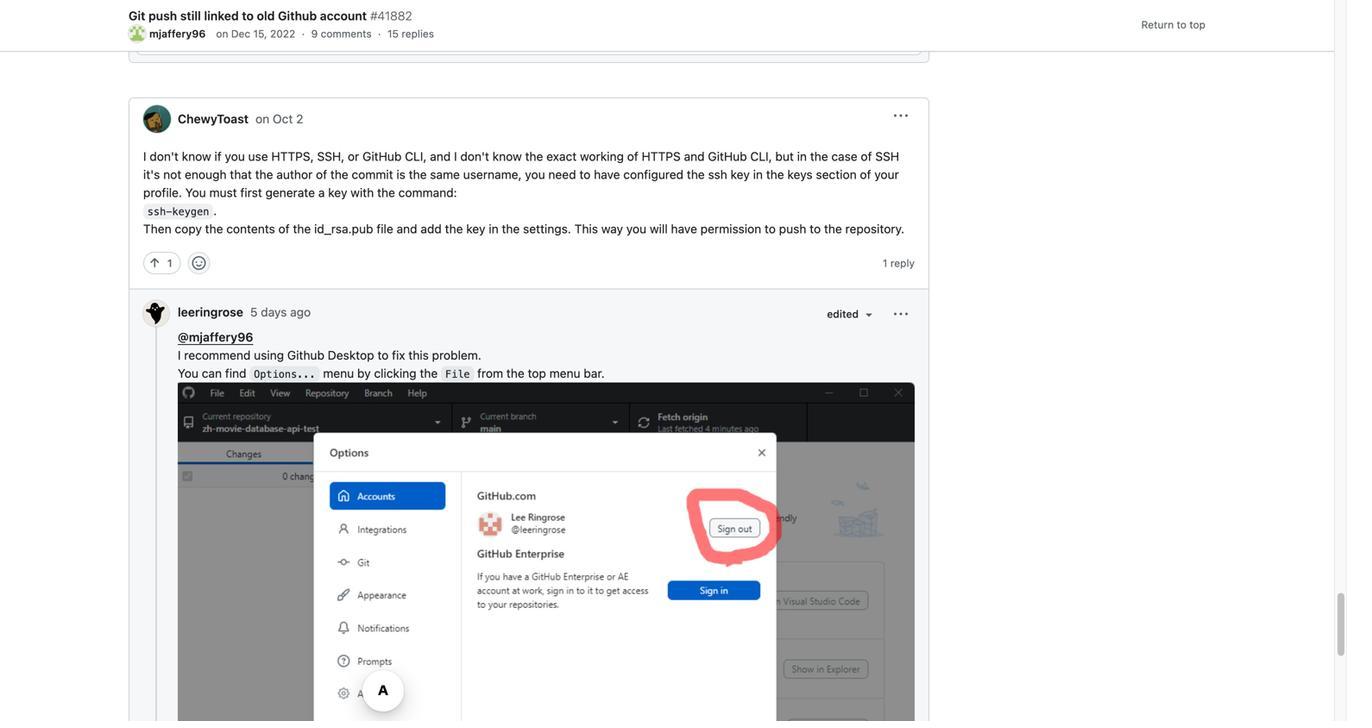 Task type: vqa. For each thing, say whether or not it's contained in the screenshot.
Go to your personal profile link
no



Task type: describe. For each thing, give the bounding box(es) containing it.
1 github from the left
[[363, 149, 402, 164]]

mjaffery96
[[149, 28, 206, 40]]

to right return
[[1177, 19, 1187, 31]]

of right contents
[[279, 222, 290, 236]]

2 horizontal spatial i
[[454, 149, 457, 164]]

still
[[180, 9, 201, 23]]

1 · from the left
[[302, 28, 305, 40]]

write
[[144, 35, 174, 49]]

if
[[215, 149, 222, 164]]

5 days ago link
[[250, 303, 311, 322]]

from
[[478, 366, 504, 381]]

days
[[261, 305, 287, 319]]

on dec 15, 2022 · 9 comments · 15 replies
[[216, 28, 434, 40]]

github inside "@mjaffery96 i recommend using github desktop to fix this problem. you can find options... menu by clicking the file from the top menu bar."
[[287, 348, 325, 363]]

commit
[[352, 167, 393, 182]]

https,
[[272, 149, 314, 164]]

fix
[[392, 348, 405, 363]]

1 horizontal spatial and
[[430, 149, 451, 164]]

1 vertical spatial have
[[671, 222, 698, 236]]

1 cli, from the left
[[405, 149, 427, 164]]

leeringrose
[[178, 305, 243, 320]]

a inside button
[[177, 35, 184, 49]]

case
[[832, 149, 858, 164]]

of left ssh
[[861, 149, 873, 164]]

oct
[[273, 112, 293, 126]]

need
[[549, 167, 577, 182]]

it's
[[143, 167, 160, 182]]

username,
[[463, 167, 522, 182]]

image image
[[178, 383, 915, 722]]

add or remove reactions image
[[192, 256, 206, 270]]

replies
[[402, 28, 434, 40]]

this
[[409, 348, 429, 363]]

1 for 1
[[167, 257, 172, 269]]

0 vertical spatial github
[[278, 9, 317, 23]]

the down generate
[[293, 222, 311, 236]]

account
[[320, 9, 367, 23]]

top inside "@mjaffery96 i recommend using github desktop to fix this problem. you can find options... menu by clicking the file from the top menu bar."
[[528, 366, 547, 381]]

2
[[296, 112, 304, 126]]

2022
[[270, 28, 296, 40]]

@mjaffery96
[[178, 330, 253, 344]]

section
[[816, 167, 857, 182]]

on for on oct 2
[[256, 112, 270, 126]]

must
[[209, 186, 237, 200]]

this
[[575, 222, 598, 236]]

2 add or remove reactions element from the top
[[188, 252, 210, 274]]

then
[[143, 222, 172, 236]]

2 horizontal spatial in
[[798, 149, 807, 164]]

use
[[248, 149, 268, 164]]

@leeringrose image
[[143, 301, 169, 327]]

@mjaffery96 i recommend using github desktop to fix this problem. you can find options... menu by clicking the file from the top menu bar.
[[178, 330, 605, 381]]

first
[[240, 186, 262, 200]]

the left settings. on the top left
[[502, 222, 520, 236]]

1 horizontal spatial reply
[[891, 257, 915, 269]]

1 don't from the left
[[150, 149, 179, 164]]

0 horizontal spatial push
[[149, 9, 177, 23]]

bar.
[[584, 366, 605, 381]]

contents
[[226, 222, 275, 236]]

on oct 2 link
[[256, 110, 304, 128]]

write a reply button
[[136, 29, 922, 55]]

way
[[602, 222, 623, 236]]

2 know from the left
[[493, 149, 522, 164]]

2 vertical spatial you
[[627, 222, 647, 236]]

2 · from the left
[[378, 28, 381, 40]]

is
[[397, 167, 406, 182]]

a inside i don't know if you use https, ssh, or github cli, and i don't know the exact working of https and github cli, but in the case of ssh it's not enough that the author of the commit is the same username, you need to have configured the ssh key in the keys section of your profile. you must first generate a key with the command: ssh-keygen . then copy the contents of the id_rsa.pub file and add the key in the settings. this way you will have permission to push to the repository.
[[318, 186, 325, 200]]

settings.
[[523, 222, 572, 236]]

to right need
[[580, 167, 591, 182]]

clicking
[[374, 366, 417, 381]]

can
[[202, 366, 222, 381]]

mjaffery96 link
[[129, 25, 209, 42]]

enough
[[185, 167, 227, 182]]

add
[[421, 222, 442, 236]]

chewytoast link
[[143, 105, 249, 133]]

return
[[1142, 19, 1175, 31]]

file
[[377, 222, 394, 236]]

id_rsa.pub
[[314, 222, 373, 236]]

linked
[[204, 9, 239, 23]]

command:
[[399, 186, 457, 200]]

to left the 'old'
[[242, 9, 254, 23]]

chewytoast
[[178, 112, 249, 126]]

1 horizontal spatial key
[[467, 222, 486, 236]]

git push still linked to old github account link
[[129, 7, 367, 25]]

write a reply
[[144, 35, 214, 49]]

find
[[225, 366, 247, 381]]

to right permission
[[765, 222, 776, 236]]

1 button
[[143, 252, 181, 297]]

9
[[311, 28, 318, 40]]

ssh
[[876, 149, 900, 164]]

using
[[254, 348, 284, 363]]



Task type: locate. For each thing, give the bounding box(es) containing it.
options...
[[254, 369, 316, 381]]

1 vertical spatial you
[[178, 366, 199, 381]]

but
[[776, 149, 794, 164]]

0 vertical spatial you
[[225, 149, 245, 164]]

0 horizontal spatial ·
[[302, 28, 305, 40]]

generate
[[266, 186, 315, 200]]

0 horizontal spatial 1
[[167, 257, 172, 269]]

in
[[798, 149, 807, 164], [754, 167, 763, 182], [489, 222, 499, 236]]

and right file
[[397, 222, 418, 236]]

key left with at top
[[328, 186, 348, 200]]

to left fix
[[378, 348, 389, 363]]

https
[[642, 149, 681, 164]]

top inside the return to top link
[[1190, 19, 1206, 31]]

edited button
[[820, 303, 881, 327]]

of down the ssh,
[[316, 167, 327, 182]]

0 horizontal spatial cli,
[[405, 149, 427, 164]]

cli, left but
[[751, 149, 773, 164]]

1 add or remove reactions element from the top
[[188, 0, 210, 7]]

git push still linked to old github account #41882
[[129, 9, 412, 23]]

1 vertical spatial top
[[528, 366, 547, 381]]

to inside "@mjaffery96 i recommend using github desktop to fix this problem. you can find options... menu by clicking the file from the top menu bar."
[[378, 348, 389, 363]]

the up section
[[811, 149, 829, 164]]

the down but
[[767, 167, 785, 182]]

github
[[278, 9, 317, 23], [287, 348, 325, 363]]

·
[[302, 28, 305, 40], [378, 28, 381, 40]]

2 horizontal spatial key
[[731, 167, 750, 182]]

1 horizontal spatial 1
[[883, 257, 888, 269]]

1 down repository.
[[883, 257, 888, 269]]

2 cli, from the left
[[751, 149, 773, 164]]

1 horizontal spatial you
[[525, 167, 545, 182]]

top
[[1190, 19, 1206, 31], [528, 366, 547, 381]]

the right from at the left of the page
[[507, 366, 525, 381]]

know up 'username,'
[[493, 149, 522, 164]]

0 horizontal spatial and
[[397, 222, 418, 236]]

#41882
[[371, 9, 412, 23]]

1 horizontal spatial in
[[754, 167, 763, 182]]

1 reply
[[883, 257, 915, 269]]

1
[[167, 257, 172, 269], [883, 257, 888, 269]]

2 vertical spatial key
[[467, 222, 486, 236]]

the left exact
[[525, 149, 543, 164]]

i don't know if you use https, ssh, or github cli, and i don't know the exact working of https and github cli, but in the case of ssh it's not enough that the author of the commit is the same username, you need to have configured the ssh key in the keys section of your profile. you must first generate a key with the command: ssh-keygen . then copy the contents of the id_rsa.pub file and add the key in the settings. this way you will have permission to push to the repository.
[[143, 149, 905, 236]]

2 1 from the left
[[883, 257, 888, 269]]

reply
[[187, 35, 214, 49], [891, 257, 915, 269]]

have right will
[[671, 222, 698, 236]]

permission
[[701, 222, 762, 236]]

i left recommend at the left of page
[[178, 348, 181, 363]]

1 horizontal spatial a
[[318, 186, 325, 200]]

recommend
[[184, 348, 251, 363]]

push
[[149, 9, 177, 23], [780, 222, 807, 236]]

0 horizontal spatial on
[[216, 28, 228, 40]]

1 horizontal spatial cli,
[[751, 149, 773, 164]]

the right add
[[445, 222, 463, 236]]

you left need
[[525, 167, 545, 182]]

ago
[[290, 305, 311, 319]]

in left settings. on the top left
[[489, 222, 499, 236]]

you
[[185, 186, 206, 200], [178, 366, 199, 381]]

1 horizontal spatial i
[[178, 348, 181, 363]]

by
[[357, 366, 371, 381]]

working
[[580, 149, 624, 164]]

reply inside button
[[187, 35, 214, 49]]

configured
[[624, 167, 684, 182]]

github up commit
[[363, 149, 402, 164]]

1 menu from the left
[[323, 366, 354, 381]]

the down commit
[[377, 186, 395, 200]]

don't up 'username,'
[[461, 149, 490, 164]]

on for on dec 15, 2022 · 9 comments · 15 replies
[[216, 28, 228, 40]]

2 vertical spatial in
[[489, 222, 499, 236]]

1 horizontal spatial don't
[[461, 149, 490, 164]]

1 vertical spatial key
[[328, 186, 348, 200]]

ssh,
[[317, 149, 345, 164]]

keys
[[788, 167, 813, 182]]

github
[[363, 149, 402, 164], [708, 149, 747, 164]]

push inside i don't know if you use https, ssh, or github cli, and i don't know the exact working of https and github cli, but in the case of ssh it's not enough that the author of the commit is the same username, you need to have configured the ssh key in the keys section of your profile. you must first generate a key with the command: ssh-keygen . then copy the contents of the id_rsa.pub file and add the key in the settings. this way you will have permission to push to the repository.
[[780, 222, 807, 236]]

1 horizontal spatial push
[[780, 222, 807, 236]]

leeringrose 5 days ago
[[178, 305, 311, 320]]

you up keygen
[[185, 186, 206, 200]]

0 horizontal spatial top
[[528, 366, 547, 381]]

· left 9
[[302, 28, 305, 40]]

know up enough
[[182, 149, 211, 164]]

1 1 from the left
[[167, 257, 172, 269]]

0 vertical spatial add or remove reactions element
[[188, 0, 210, 7]]

on
[[216, 28, 228, 40], [256, 112, 270, 126]]

.
[[213, 204, 217, 218]]

problem.
[[432, 348, 482, 363]]

a right generate
[[318, 186, 325, 200]]

i inside "@mjaffery96 i recommend using github desktop to fix this problem. you can find options... menu by clicking the file from the top menu bar."
[[178, 348, 181, 363]]

ssh
[[709, 167, 728, 182]]

1 horizontal spatial menu
[[550, 366, 581, 381]]

1 right arrow up image
[[167, 257, 172, 269]]

have down working on the left top
[[594, 167, 621, 182]]

0 vertical spatial push
[[149, 9, 177, 23]]

cli, up is at left top
[[405, 149, 427, 164]]

i up it's
[[143, 149, 146, 164]]

0 vertical spatial on
[[216, 28, 228, 40]]

a right write
[[177, 35, 184, 49]]

desktop
[[328, 348, 374, 363]]

old
[[257, 9, 275, 23]]

return to top link
[[1142, 3, 1206, 46]]

repository.
[[846, 222, 905, 236]]

a
[[177, 35, 184, 49], [318, 186, 325, 200]]

ssh-
[[147, 206, 172, 218]]

you left will
[[627, 222, 647, 236]]

of up configured
[[628, 149, 639, 164]]

profile.
[[143, 186, 182, 200]]

not
[[163, 167, 182, 182]]

keygen
[[172, 206, 209, 218]]

leeringrose link
[[178, 305, 243, 320]]

1 horizontal spatial on
[[256, 112, 270, 126]]

0 vertical spatial in
[[798, 149, 807, 164]]

same
[[430, 167, 460, 182]]

author
[[277, 167, 313, 182]]

the right is at left top
[[409, 167, 427, 182]]

2 don't from the left
[[461, 149, 490, 164]]

and
[[430, 149, 451, 164], [684, 149, 705, 164], [397, 222, 418, 236]]

15,
[[253, 28, 267, 40]]

0 vertical spatial have
[[594, 167, 621, 182]]

1 vertical spatial push
[[780, 222, 807, 236]]

0 horizontal spatial you
[[225, 149, 245, 164]]

0 horizontal spatial don't
[[150, 149, 179, 164]]

add or remove reactions element up still
[[188, 0, 210, 7]]

comments
[[321, 28, 372, 40]]

arrow up image
[[148, 257, 161, 270]]

menu down desktop
[[323, 366, 354, 381]]

the down .
[[205, 222, 223, 236]]

github up the 2022 on the top of page
[[278, 9, 317, 23]]

@mjaffery96 link
[[178, 330, 253, 344]]

on left the oct at top
[[256, 112, 270, 126]]

reply down repository.
[[891, 257, 915, 269]]

cli,
[[405, 149, 427, 164], [751, 149, 773, 164]]

0 horizontal spatial in
[[489, 222, 499, 236]]

edited
[[828, 308, 859, 320]]

will
[[650, 222, 668, 236]]

on down linked
[[216, 28, 228, 40]]

2 github from the left
[[708, 149, 747, 164]]

or
[[348, 149, 359, 164]]

add or remove reactions element down copy
[[188, 252, 210, 274]]

0 horizontal spatial i
[[143, 149, 146, 164]]

2 horizontal spatial and
[[684, 149, 705, 164]]

in right 'ssh'
[[754, 167, 763, 182]]

1 for 1 reply
[[883, 257, 888, 269]]

github up 'ssh'
[[708, 149, 747, 164]]

0 horizontal spatial have
[[594, 167, 621, 182]]

the down the ssh,
[[331, 167, 349, 182]]

you
[[225, 149, 245, 164], [525, 167, 545, 182], [627, 222, 647, 236]]

0 horizontal spatial key
[[328, 186, 348, 200]]

0 horizontal spatial know
[[182, 149, 211, 164]]

you right if
[[225, 149, 245, 164]]

0 vertical spatial reply
[[187, 35, 214, 49]]

in right but
[[798, 149, 807, 164]]

key right add
[[467, 222, 486, 236]]

you left can
[[178, 366, 199, 381]]

with
[[351, 186, 374, 200]]

on oct 2
[[256, 112, 304, 126]]

the down this
[[420, 366, 438, 381]]

add or remove reactions element
[[188, 0, 210, 7], [188, 252, 210, 274]]

1 horizontal spatial have
[[671, 222, 698, 236]]

dec
[[231, 28, 251, 40]]

key right 'ssh'
[[731, 167, 750, 182]]

i up 'same' on the top left
[[454, 149, 457, 164]]

1 vertical spatial you
[[525, 167, 545, 182]]

top right return
[[1190, 19, 1206, 31]]

0 vertical spatial key
[[731, 167, 750, 182]]

menu
[[323, 366, 354, 381], [550, 366, 581, 381]]

git
[[129, 9, 145, 23]]

1 vertical spatial a
[[318, 186, 325, 200]]

1 vertical spatial reply
[[891, 257, 915, 269]]

· left 15
[[378, 28, 381, 40]]

1 vertical spatial add or remove reactions element
[[188, 252, 210, 274]]

1 horizontal spatial github
[[708, 149, 747, 164]]

1 vertical spatial on
[[256, 112, 270, 126]]

0 horizontal spatial menu
[[323, 366, 354, 381]]

copy
[[175, 222, 202, 236]]

you inside "@mjaffery96 i recommend using github desktop to fix this problem. you can find options... menu by clicking the file from the top menu bar."
[[178, 366, 199, 381]]

2 horizontal spatial you
[[627, 222, 647, 236]]

and right https
[[684, 149, 705, 164]]

0 horizontal spatial reply
[[187, 35, 214, 49]]

to
[[242, 9, 254, 23], [1177, 19, 1187, 31], [580, 167, 591, 182], [765, 222, 776, 236], [810, 222, 821, 236], [378, 348, 389, 363]]

1 vertical spatial in
[[754, 167, 763, 182]]

0 vertical spatial you
[[185, 186, 206, 200]]

0 vertical spatial a
[[177, 35, 184, 49]]

that
[[230, 167, 252, 182]]

exact
[[547, 149, 577, 164]]

of left the your
[[860, 167, 872, 182]]

2 menu from the left
[[550, 366, 581, 381]]

1 inside 'button'
[[167, 257, 172, 269]]

reply down still
[[187, 35, 214, 49]]

0 horizontal spatial a
[[177, 35, 184, 49]]

1 horizontal spatial ·
[[378, 28, 381, 40]]

menu left bar.
[[550, 366, 581, 381]]

5
[[250, 305, 258, 319]]

and up 'same' on the top left
[[430, 149, 451, 164]]

@mjaffery96 image
[[129, 25, 146, 42]]

the left repository.
[[825, 222, 843, 236]]

push down keys
[[780, 222, 807, 236]]

have
[[594, 167, 621, 182], [671, 222, 698, 236]]

the down use
[[255, 167, 273, 182]]

file
[[445, 369, 470, 381]]

know
[[182, 149, 211, 164], [493, 149, 522, 164]]

1 vertical spatial github
[[287, 348, 325, 363]]

the left 'ssh'
[[687, 167, 705, 182]]

to down keys
[[810, 222, 821, 236]]

you inside i don't know if you use https, ssh, or github cli, and i don't know the exact working of https and github cli, but in the case of ssh it's not enough that the author of the commit is the same username, you need to have configured the ssh key in the keys section of your profile. you must first generate a key with the command: ssh-keygen . then copy the contents of the id_rsa.pub file and add the key in the settings. this way you will have permission to push to the repository.
[[185, 186, 206, 200]]

top right from at the left of the page
[[528, 366, 547, 381]]

return to top
[[1142, 19, 1206, 31]]

0 horizontal spatial github
[[363, 149, 402, 164]]

don't up not
[[150, 149, 179, 164]]

1 horizontal spatial know
[[493, 149, 522, 164]]

your
[[875, 167, 900, 182]]

the
[[525, 149, 543, 164], [811, 149, 829, 164], [255, 167, 273, 182], [331, 167, 349, 182], [409, 167, 427, 182], [687, 167, 705, 182], [767, 167, 785, 182], [377, 186, 395, 200], [205, 222, 223, 236], [293, 222, 311, 236], [445, 222, 463, 236], [502, 222, 520, 236], [825, 222, 843, 236], [420, 366, 438, 381], [507, 366, 525, 381]]

0 vertical spatial top
[[1190, 19, 1206, 31]]

github up options...
[[287, 348, 325, 363]]

1 know from the left
[[182, 149, 211, 164]]

1 horizontal spatial top
[[1190, 19, 1206, 31]]

push up mjaffery96 link
[[149, 9, 177, 23]]



